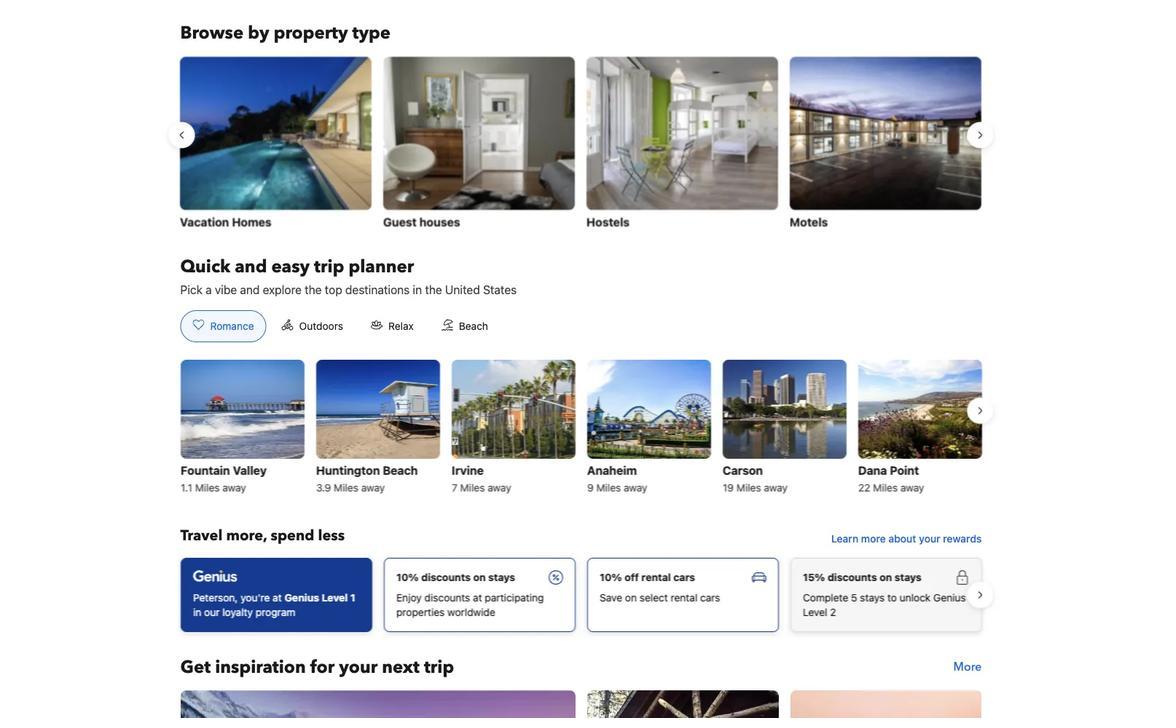 Task type: vqa. For each thing, say whether or not it's contained in the screenshot.
away inside Irvine 7 Miles away
yes



Task type: locate. For each thing, give the bounding box(es) containing it.
away right the '7'
[[487, 482, 511, 494]]

0 horizontal spatial trip
[[314, 255, 344, 279]]

in left our
[[193, 607, 201, 619]]

0 vertical spatial cars
[[673, 572, 695, 584]]

away inside anaheim 9 miles away
[[624, 482, 647, 494]]

3.9
[[316, 482, 331, 494]]

at for genius
[[272, 592, 281, 604]]

inspiration
[[215, 656, 306, 680]]

1 horizontal spatial stays
[[860, 592, 885, 604]]

away right the 19
[[764, 482, 788, 494]]

1 vertical spatial your
[[339, 656, 378, 680]]

5 miles from the left
[[737, 482, 761, 494]]

the
[[305, 283, 322, 297], [425, 283, 442, 297]]

outdoors button
[[269, 310, 356, 343]]

beach inside button
[[459, 320, 488, 332]]

10% up save
[[600, 572, 622, 584]]

1 horizontal spatial the
[[425, 283, 442, 297]]

0 horizontal spatial 10%
[[396, 572, 419, 584]]

program
[[255, 607, 295, 619]]

0 horizontal spatial level
[[322, 592, 348, 604]]

4 miles from the left
[[596, 482, 621, 494]]

1 vertical spatial level
[[803, 607, 827, 619]]

0 horizontal spatial beach
[[383, 464, 418, 478]]

at inside peterson, you're at genius level 1 in our loyalty program
[[272, 592, 281, 604]]

browse by property type
[[180, 21, 391, 45]]

get
[[180, 656, 211, 680]]

discounts up enjoy discounts at participating properties worldwide
[[421, 572, 471, 584]]

0 horizontal spatial on
[[473, 572, 486, 584]]

0 horizontal spatial genius
[[284, 592, 319, 604]]

2 the from the left
[[425, 283, 442, 297]]

1 at from the left
[[272, 592, 281, 604]]

1
[[350, 592, 355, 604]]

miles down huntington
[[334, 482, 358, 494]]

destinations
[[345, 283, 410, 297]]

2 region from the top
[[169, 354, 994, 503]]

10%
[[396, 572, 419, 584], [600, 572, 622, 584]]

participating
[[485, 592, 544, 604]]

1 vertical spatial beach
[[383, 464, 418, 478]]

and up vibe
[[235, 255, 267, 279]]

5
[[851, 592, 857, 604]]

discounts down "10% discounts on stays"
[[424, 592, 470, 604]]

your
[[919, 533, 941, 545], [339, 656, 378, 680]]

4 away from the left
[[624, 482, 647, 494]]

by
[[248, 21, 269, 45]]

miles
[[195, 482, 219, 494], [334, 482, 358, 494], [460, 482, 485, 494], [596, 482, 621, 494], [737, 482, 761, 494], [873, 482, 898, 494]]

0 vertical spatial in
[[413, 283, 422, 297]]

level down complete
[[803, 607, 827, 619]]

1 horizontal spatial level
[[803, 607, 827, 619]]

0 horizontal spatial the
[[305, 283, 322, 297]]

valley
[[233, 464, 266, 478]]

away down 'anaheim'
[[624, 482, 647, 494]]

level left 1
[[322, 592, 348, 604]]

away down valley in the left bottom of the page
[[222, 482, 246, 494]]

away inside dana point 22 miles away
[[901, 482, 924, 494]]

5 away from the left
[[764, 482, 788, 494]]

you're
[[240, 592, 270, 604]]

travel more, spend less
[[180, 526, 345, 546]]

rental up select on the bottom of page
[[641, 572, 671, 584]]

3 miles from the left
[[460, 482, 485, 494]]

1 horizontal spatial at
[[473, 592, 482, 604]]

3 region from the top
[[169, 552, 994, 638]]

miles inside irvine 7 miles away
[[460, 482, 485, 494]]

region
[[169, 51, 994, 238], [169, 354, 994, 503], [169, 552, 994, 638]]

guest houses link
[[384, 56, 576, 232]]

your right for
[[339, 656, 378, 680]]

2 at from the left
[[473, 592, 482, 604]]

for
[[310, 656, 335, 680]]

at
[[272, 592, 281, 604], [473, 592, 482, 604]]

stays for 10% discounts on stays
[[488, 572, 515, 584]]

on
[[473, 572, 486, 584], [880, 572, 892, 584], [625, 592, 637, 604]]

next
[[382, 656, 420, 680]]

learn more about your rewards link
[[826, 526, 988, 552]]

and
[[235, 255, 267, 279], [240, 283, 260, 297]]

1 horizontal spatial genius
[[934, 592, 966, 604]]

browse
[[180, 21, 244, 45]]

beach right huntington
[[383, 464, 418, 478]]

region containing vacation homes
[[169, 51, 994, 238]]

1 genius from the left
[[284, 592, 319, 604]]

0 vertical spatial level
[[322, 592, 348, 604]]

1 vertical spatial region
[[169, 354, 994, 503]]

0 horizontal spatial your
[[339, 656, 378, 680]]

huntington
[[316, 464, 380, 478]]

more
[[954, 660, 982, 676]]

10% discounts on stays
[[396, 572, 515, 584]]

away down huntington
[[361, 482, 385, 494]]

15%
[[803, 572, 825, 584]]

select
[[640, 592, 668, 604]]

6 miles from the left
[[873, 482, 898, 494]]

1 horizontal spatial 10%
[[600, 572, 622, 584]]

stays up unlock
[[895, 572, 922, 584]]

2 miles from the left
[[334, 482, 358, 494]]

the left united
[[425, 283, 442, 297]]

complete
[[803, 592, 848, 604]]

on right save
[[625, 592, 637, 604]]

vacation homes link
[[180, 56, 372, 232]]

beach button
[[429, 310, 501, 343]]

stays for 15% discounts on stays
[[895, 572, 922, 584]]

your for rewards
[[919, 533, 941, 545]]

1 miles from the left
[[195, 482, 219, 494]]

save
[[600, 592, 622, 604]]

on for at
[[473, 572, 486, 584]]

irvine 7 miles away
[[452, 464, 511, 494]]

0 vertical spatial region
[[169, 51, 994, 238]]

miles down fountain
[[195, 482, 219, 494]]

huntington beach 3.9 miles away
[[316, 464, 418, 494]]

your right about
[[919, 533, 941, 545]]

miles down 'anaheim'
[[596, 482, 621, 494]]

more,
[[226, 526, 267, 546]]

7
[[452, 482, 457, 494]]

0 vertical spatial beach
[[459, 320, 488, 332]]

in up relax
[[413, 283, 422, 297]]

10% for 10% discounts on stays
[[396, 572, 419, 584]]

2 10% from the left
[[600, 572, 622, 584]]

19
[[723, 482, 734, 494]]

away inside fountain valley 1.1 miles away
[[222, 482, 246, 494]]

discounts
[[421, 572, 471, 584], [828, 572, 877, 584], [424, 592, 470, 604]]

homes
[[232, 215, 272, 228]]

1 horizontal spatial your
[[919, 533, 941, 545]]

0 vertical spatial your
[[919, 533, 941, 545]]

1 horizontal spatial trip
[[424, 656, 454, 680]]

3 away from the left
[[487, 482, 511, 494]]

1 away from the left
[[222, 482, 246, 494]]

get inspiration for your next trip
[[180, 656, 454, 680]]

0 vertical spatial rental
[[641, 572, 671, 584]]

2 horizontal spatial stays
[[895, 572, 922, 584]]

the left top
[[305, 283, 322, 297]]

point
[[890, 464, 919, 478]]

hostels link
[[587, 56, 779, 232]]

miles right 22
[[873, 482, 898, 494]]

2 horizontal spatial on
[[880, 572, 892, 584]]

on for stays
[[880, 572, 892, 584]]

about
[[889, 533, 917, 545]]

miles right the '7'
[[460, 482, 485, 494]]

away down point
[[901, 482, 924, 494]]

tab list
[[169, 310, 512, 343]]

rental
[[641, 572, 671, 584], [671, 592, 697, 604]]

easy
[[271, 255, 310, 279]]

stays right 5
[[860, 592, 885, 604]]

trip inside the quick and easy trip planner pick a vibe and explore the top destinations in the united states
[[314, 255, 344, 279]]

at inside enjoy discounts at participating properties worldwide
[[473, 592, 482, 604]]

trip up top
[[314, 255, 344, 279]]

level inside peterson, you're at genius level 1 in our loyalty program
[[322, 592, 348, 604]]

away inside irvine 7 miles away
[[487, 482, 511, 494]]

carson
[[723, 464, 763, 478]]

stays up participating
[[488, 572, 515, 584]]

at up worldwide
[[473, 592, 482, 604]]

your for next
[[339, 656, 378, 680]]

2 genius from the left
[[934, 592, 966, 604]]

away
[[222, 482, 246, 494], [361, 482, 385, 494], [487, 482, 511, 494], [624, 482, 647, 494], [764, 482, 788, 494], [901, 482, 924, 494]]

1 vertical spatial rental
[[671, 592, 697, 604]]

relax
[[389, 320, 414, 332]]

level inside complete 5 stays to unlock genius level 2
[[803, 607, 827, 619]]

10% up enjoy
[[396, 572, 419, 584]]

1 region from the top
[[169, 51, 994, 238]]

dana point 22 miles away
[[858, 464, 924, 494]]

0 horizontal spatial in
[[193, 607, 201, 619]]

genius up program on the left of the page
[[284, 592, 319, 604]]

on up enjoy discounts at participating properties worldwide
[[473, 572, 486, 584]]

guest houses
[[384, 215, 461, 228]]

hostels
[[587, 215, 630, 228]]

rental right select on the bottom of page
[[671, 592, 697, 604]]

6 away from the left
[[901, 482, 924, 494]]

discounts up 5
[[828, 572, 877, 584]]

1 vertical spatial and
[[240, 283, 260, 297]]

cars up save on select rental cars
[[673, 572, 695, 584]]

on up to
[[880, 572, 892, 584]]

2 vertical spatial region
[[169, 552, 994, 638]]

in
[[413, 283, 422, 297], [193, 607, 201, 619]]

beach down united
[[459, 320, 488, 332]]

blue genius logo image
[[193, 571, 237, 582], [193, 571, 237, 582]]

genius
[[284, 592, 319, 604], [934, 592, 966, 604]]

0 horizontal spatial at
[[272, 592, 281, 604]]

level
[[322, 592, 348, 604], [803, 607, 827, 619]]

beach
[[459, 320, 488, 332], [383, 464, 418, 478]]

pick
[[180, 283, 203, 297]]

1 vertical spatial in
[[193, 607, 201, 619]]

trip right next
[[424, 656, 454, 680]]

save on select rental cars
[[600, 592, 720, 604]]

genius right unlock
[[934, 592, 966, 604]]

cars right select on the bottom of page
[[700, 592, 720, 604]]

beach inside huntington beach 3.9 miles away
[[383, 464, 418, 478]]

enjoy discounts at participating properties worldwide
[[396, 592, 544, 619]]

2 away from the left
[[361, 482, 385, 494]]

22
[[858, 482, 870, 494]]

1 horizontal spatial beach
[[459, 320, 488, 332]]

0 horizontal spatial stays
[[488, 572, 515, 584]]

1 10% from the left
[[396, 572, 419, 584]]

1 horizontal spatial cars
[[700, 592, 720, 604]]

anaheim
[[587, 464, 637, 478]]

miles inside fountain valley 1.1 miles away
[[195, 482, 219, 494]]

enjoy
[[396, 592, 422, 604]]

0 vertical spatial trip
[[314, 255, 344, 279]]

trip
[[314, 255, 344, 279], [424, 656, 454, 680]]

stays
[[488, 572, 515, 584], [895, 572, 922, 584], [860, 592, 885, 604]]

and right vibe
[[240, 283, 260, 297]]

1 horizontal spatial in
[[413, 283, 422, 297]]

miles down carson
[[737, 482, 761, 494]]

region containing 10% discounts on stays
[[169, 552, 994, 638]]

at up program on the left of the page
[[272, 592, 281, 604]]

properties
[[396, 607, 445, 619]]



Task type: describe. For each thing, give the bounding box(es) containing it.
motels
[[791, 215, 829, 228]]

planner
[[349, 255, 414, 279]]

genius inside complete 5 stays to unlock genius level 2
[[934, 592, 966, 604]]

explore
[[263, 283, 302, 297]]

miles inside huntington beach 3.9 miles away
[[334, 482, 358, 494]]

discounts inside enjoy discounts at participating properties worldwide
[[424, 592, 470, 604]]

worldwide
[[447, 607, 495, 619]]

vibe
[[215, 283, 237, 297]]

peterson,
[[193, 592, 238, 604]]

stays inside complete 5 stays to unlock genius level 2
[[860, 592, 885, 604]]

more
[[862, 533, 886, 545]]

1.1
[[180, 482, 192, 494]]

more link
[[954, 656, 982, 679]]

in inside peterson, you're at genius level 1 in our loyalty program
[[193, 607, 201, 619]]

0 vertical spatial and
[[235, 255, 267, 279]]

10% for 10% off rental cars
[[600, 572, 622, 584]]

motels link
[[791, 56, 982, 232]]

vacation
[[180, 215, 230, 228]]

discounts for discounts
[[421, 572, 471, 584]]

miles inside anaheim 9 miles away
[[596, 482, 621, 494]]

rewards
[[944, 533, 982, 545]]

travel
[[180, 526, 223, 546]]

property
[[274, 21, 348, 45]]

dana
[[858, 464, 887, 478]]

united
[[445, 283, 480, 297]]

vacation homes
[[180, 215, 272, 228]]

romance button
[[180, 310, 266, 343]]

discounts for 5
[[828, 572, 877, 584]]

off
[[625, 572, 639, 584]]

irvine
[[452, 464, 484, 478]]

1 vertical spatial cars
[[700, 592, 720, 604]]

miles inside the carson 19 miles away
[[737, 482, 761, 494]]

1 horizontal spatial on
[[625, 592, 637, 604]]

genius inside peterson, you're at genius level 1 in our loyalty program
[[284, 592, 319, 604]]

region containing fountain valley
[[169, 354, 994, 503]]

away inside huntington beach 3.9 miles away
[[361, 482, 385, 494]]

type
[[352, 21, 391, 45]]

top
[[325, 283, 342, 297]]

guest
[[384, 215, 417, 228]]

2
[[830, 607, 836, 619]]

at for participating
[[473, 592, 482, 604]]

miles inside dana point 22 miles away
[[873, 482, 898, 494]]

loyalty
[[222, 607, 253, 619]]

states
[[483, 283, 517, 297]]

tab list containing romance
[[169, 310, 512, 343]]

unlock
[[900, 592, 931, 604]]

houses
[[420, 215, 461, 228]]

complete 5 stays to unlock genius level 2
[[803, 592, 966, 619]]

a
[[206, 283, 212, 297]]

learn
[[832, 533, 859, 545]]

9
[[587, 482, 594, 494]]

1 vertical spatial trip
[[424, 656, 454, 680]]

fountain valley 1.1 miles away
[[180, 464, 266, 494]]

romance
[[210, 320, 254, 332]]

spend
[[271, 526, 315, 546]]

less
[[318, 526, 345, 546]]

carson 19 miles away
[[723, 464, 788, 494]]

peterson, you're at genius level 1 in our loyalty program
[[193, 592, 355, 619]]

outdoors
[[299, 320, 343, 332]]

1 the from the left
[[305, 283, 322, 297]]

15% discounts on stays
[[803, 572, 922, 584]]

in inside the quick and easy trip planner pick a vibe and explore the top destinations in the united states
[[413, 283, 422, 297]]

10% off rental cars
[[600, 572, 695, 584]]

quick and easy trip planner pick a vibe and explore the top destinations in the united states
[[180, 255, 517, 297]]

0 horizontal spatial cars
[[673, 572, 695, 584]]

anaheim 9 miles away
[[587, 464, 647, 494]]

away inside the carson 19 miles away
[[764, 482, 788, 494]]

fountain
[[180, 464, 230, 478]]

learn more about your rewards
[[832, 533, 982, 545]]

quick
[[180, 255, 231, 279]]

to
[[887, 592, 897, 604]]

our
[[204, 607, 219, 619]]

relax button
[[359, 310, 426, 343]]



